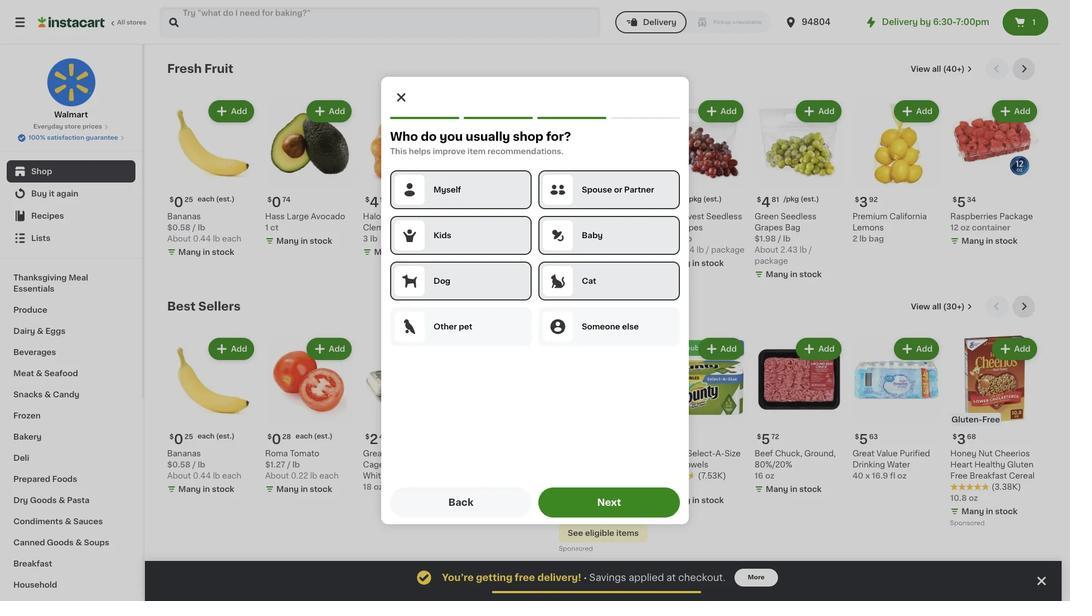Task type: describe. For each thing, give the bounding box(es) containing it.
$ 4 81
[[757, 196, 779, 209]]

8 x 1.48 oz
[[559, 497, 600, 505]]

breakfast link
[[7, 554, 135, 575]]

/pkg for 23
[[686, 196, 702, 203]]

great value grade aa cage free large white eggs 18 oz
[[363, 450, 446, 492]]

74
[[282, 197, 291, 203]]

16.9
[[872, 473, 888, 481]]

select-
[[687, 450, 716, 458]]

buy
[[31, 190, 47, 198]]

3 inside halos california clementines 3 lb
[[363, 235, 368, 243]]

main content containing 0
[[145, 45, 1062, 602]]

delivery button
[[615, 11, 687, 33]]

sauces
[[73, 518, 103, 526]]

essentials
[[13, 285, 54, 293]]

many down 'container'
[[962, 237, 984, 245]]

thanksgiving meal essentials link
[[7, 268, 135, 300]]

2.43
[[780, 246, 798, 254]]

guarantee
[[86, 135, 118, 141]]

& for dairy
[[37, 328, 43, 336]]

value for 5
[[877, 450, 898, 458]]

cheerios
[[995, 450, 1030, 458]]

oz inside the great value purified drinking water 40 x 16.9 fl oz
[[897, 473, 907, 481]]

usually
[[466, 131, 510, 143]]

each (est.) for $ 0 25
[[198, 434, 235, 440]]

view for 3
[[911, 303, 930, 311]]

condiments & sauces
[[13, 518, 103, 526]]

kids
[[434, 232, 451, 240]]

many in stock inside "button"
[[472, 486, 528, 494]]

$ for $ 4 97
[[365, 197, 370, 203]]

savings
[[589, 574, 626, 583]]

canned goods & soups link
[[7, 533, 135, 554]]

prepared foods link
[[7, 469, 135, 490]]

oz inside the great value grade aa cage free large white eggs 18 oz
[[374, 484, 383, 492]]

at
[[666, 574, 676, 583]]

dairy
[[13, 328, 35, 336]]

california for halos california clementines 3 lb
[[387, 213, 425, 221]]

see eligible items button
[[559, 525, 648, 544]]

many down hass large avocado 1 ct
[[276, 237, 299, 245]]

about down "$ 0 25 each (est.)" at the left top
[[167, 235, 191, 243]]

back button
[[390, 488, 532, 518]]

bag
[[785, 224, 800, 232]]

sun
[[657, 213, 672, 221]]

next
[[597, 499, 621, 508]]

stock inside "button"
[[506, 486, 528, 494]]

dry
[[13, 497, 28, 505]]

chuck,
[[775, 450, 802, 458]]

avocado
[[311, 213, 345, 221]]

42 inside lime 42 1 each
[[580, 213, 590, 221]]

seafood
[[44, 370, 78, 378]]

12 ct
[[657, 484, 675, 492]]

drinking
[[853, 462, 885, 469]]

great for 2
[[363, 450, 385, 458]]

(est.) for $ 4 81
[[801, 196, 819, 203]]

16 inside 2 strawberries 16 oz container
[[461, 224, 470, 232]]

2 strawberries 16 oz container
[[461, 196, 523, 232]]

item
[[467, 148, 486, 155]]

cereal
[[1009, 473, 1035, 481]]

2 horizontal spatial free
[[982, 416, 1000, 424]]

3 for $ 3 92
[[859, 196, 868, 209]]

thanksgiving
[[13, 274, 67, 282]]

many down $ 0 25
[[178, 486, 201, 494]]

/ down $ 0 25
[[192, 462, 196, 469]]

honey
[[950, 450, 976, 458]]

81
[[772, 197, 779, 203]]

each inside "$ 0 25 each (est.)"
[[198, 196, 214, 203]]

a-
[[716, 450, 725, 458]]

each (est.) for $ 0 28
[[296, 434, 333, 440]]

16 inside beef chuck, ground, 80%/20% 16 oz
[[755, 473, 763, 481]]

$ for $ 0 33
[[561, 197, 565, 203]]

1 inside button
[[1032, 18, 1036, 26]]

oz inside beef chuck, ground, 80%/20% 16 oz
[[765, 473, 774, 481]]

1 vertical spatial breakfast
[[13, 561, 52, 568]]

0 for $ 0 33
[[565, 196, 575, 209]]

gluten
[[1007, 462, 1034, 469]]

by
[[920, 18, 931, 26]]

honey nut cheerios heart healthy gluten free breakfast cereal
[[950, 450, 1035, 481]]

prepared
[[13, 476, 50, 484]]

everyday
[[33, 124, 63, 130]]

2 vertical spatial 2
[[370, 434, 378, 447]]

do
[[421, 131, 437, 143]]

beef
[[755, 450, 773, 458]]

0 horizontal spatial 12
[[657, 484, 665, 492]]

about inside roma tomato $1.27 / lb about 0.22 lb each
[[265, 473, 289, 481]]

lb inside 'premium california lemons 2 lb bag'
[[859, 235, 867, 243]]

service type group
[[615, 11, 771, 33]]

/ right $1.98
[[778, 235, 781, 243]]

partner
[[624, 186, 654, 194]]

dry goods & pasta link
[[7, 490, 135, 512]]

view all (30+) button
[[906, 296, 977, 318]]

green seedless grapes bag $1.98 / lb about 2.43 lb / package
[[755, 213, 817, 265]]

/ right '2.4'
[[706, 246, 709, 254]]

free inside honey nut cheerios heart healthy gluten free breakfast cereal
[[950, 473, 968, 481]]

63
[[869, 434, 878, 441]]

& for condiments
[[65, 518, 71, 526]]

4 for $ 4 97
[[370, 196, 379, 209]]

(est.) for $ 0 28
[[314, 434, 333, 440]]

(est.) inside $5.23 per package (estimated) element
[[703, 196, 722, 203]]

/ right 2.43 on the right top of the page
[[809, 246, 812, 254]]

bananas for 4
[[167, 213, 201, 221]]

ct inside hass large avocado 1 ct
[[270, 224, 279, 232]]

delivery for delivery
[[643, 18, 676, 26]]

97
[[380, 197, 388, 203]]

$ for $ 0 25
[[169, 434, 174, 441]]

thanksgiving meal essentials
[[13, 274, 88, 293]]

fl
[[890, 473, 895, 481]]

view all (30+)
[[911, 303, 965, 311]]

$0.58 for 2
[[167, 462, 191, 469]]

grapes inside green seedless grapes bag $1.98 / lb about 2.43 lb / package
[[755, 224, 783, 232]]

42 inside $ 2 42
[[379, 434, 388, 441]]

sponsored badge image for many in stock
[[461, 499, 495, 505]]

all stores link
[[38, 7, 147, 38]]

25 for $ 0 25
[[184, 434, 193, 441]]

about inside green seedless grapes bag $1.98 / lb about 2.43 lb / package
[[755, 246, 778, 254]]

100% satisfaction guarantee
[[28, 135, 118, 141]]

12 inside raspberries package 12 oz container
[[950, 224, 959, 232]]

nut
[[978, 450, 993, 458]]

great value purified drinking water 40 x 16.9 fl oz
[[853, 450, 930, 481]]

oz inside 2 strawberries 16 oz container
[[471, 224, 481, 232]]

28
[[282, 434, 291, 441]]

$ 3 68
[[953, 434, 976, 447]]

72
[[771, 434, 779, 441]]

goods for canned
[[47, 539, 74, 547]]

foods
[[52, 476, 77, 484]]

7:00pm
[[956, 18, 989, 26]]

all for 5
[[932, 65, 941, 73]]

add your shopping preferences element
[[381, 77, 689, 525]]

bananas $0.58 / lb about 0.44 lb each for 4
[[167, 213, 241, 243]]

0.22
[[291, 473, 308, 481]]

oz inside raspberries package 12 oz container
[[961, 224, 970, 232]]

$ for $ 0 25 each (est.)
[[169, 197, 174, 203]]

container
[[972, 224, 1010, 232]]

harvest
[[674, 213, 704, 221]]

dairy & eggs link
[[7, 321, 135, 342]]

1 inside lime 42 1 each
[[559, 224, 562, 232]]

10.8
[[950, 495, 967, 503]]

many down the 80%/20%
[[766, 486, 788, 494]]

in inside "button"
[[496, 486, 504, 494]]

value for 2
[[387, 450, 408, 458]]

other pet
[[434, 323, 472, 331]]

bag
[[869, 235, 884, 243]]

raspberries
[[950, 213, 998, 221]]

hass large avocado 1 ct
[[265, 213, 345, 232]]

0 for $ 0 25 each (est.)
[[174, 196, 183, 209]]

• savings applied at checkout.
[[583, 574, 726, 583]]

2 item carousel region from the top
[[167, 296, 1039, 560]]

fruit
[[204, 63, 233, 75]]

package inside sun harvest seedless red grapes $2.18 / lb about 2.4 lb / package
[[711, 246, 745, 254]]

again
[[56, 190, 78, 198]]

many down '2.4'
[[668, 260, 690, 267]]

free inside the great value grade aa cage free large white eggs 18 oz
[[386, 462, 403, 469]]

lb inside halos california clementines 3 lb
[[370, 235, 378, 243]]

(est.) inside "$ 0 25 each (est.)"
[[216, 196, 235, 203]]

large inside the great value grade aa cage free large white eggs 18 oz
[[405, 462, 427, 469]]

oz right 10.8
[[969, 495, 978, 503]]

household
[[13, 582, 57, 590]]

meat & seafood link
[[7, 363, 135, 385]]

large inside hass large avocado 1 ct
[[287, 213, 309, 221]]

4 for $ 4 81
[[761, 196, 771, 209]]

snacks
[[13, 391, 43, 399]]

$ for $ 2 42
[[365, 434, 370, 441]]

or
[[614, 186, 622, 194]]



Task type: locate. For each thing, give the bounding box(es) containing it.
pet
[[459, 323, 472, 331]]

beverages
[[13, 349, 56, 357]]

size
[[725, 450, 741, 458]]

$0.58 for 4
[[167, 224, 191, 232]]

great for 5
[[853, 450, 875, 458]]

many down 2.43 on the right top of the page
[[766, 271, 788, 278]]

0 vertical spatial bananas $0.58 / lb about 0.44 lb each
[[167, 213, 241, 243]]

back
[[448, 499, 474, 508]]

california for premium california lemons 2 lb bag
[[889, 213, 927, 221]]

california inside 'premium california lemons 2 lb bag'
[[889, 213, 927, 221]]

0 for $ 0 74
[[272, 196, 281, 209]]

1 $0.58 from the top
[[167, 224, 191, 232]]

item carousel region
[[167, 58, 1039, 287], [167, 296, 1039, 560]]

breakfast up household
[[13, 561, 52, 568]]

& left candy
[[44, 391, 51, 399]]

(est.) inside $4.81 per package (estimated) element
[[801, 196, 819, 203]]

seedless down $5.23 per package (estimated) element
[[706, 213, 742, 221]]

heart
[[950, 462, 972, 469]]

$0.25 each (estimated) element for 4
[[167, 192, 256, 211]]

1 /pkg from the left
[[784, 196, 799, 203]]

delivery!
[[537, 574, 581, 583]]

1 horizontal spatial /pkg
[[784, 196, 799, 203]]

great inside the great value grade aa cage free large white eggs 18 oz
[[363, 450, 385, 458]]

1 vertical spatial item carousel region
[[167, 296, 1039, 560]]

80%/20%
[[755, 462, 792, 469]]

/pkg (est.) up harvest
[[686, 196, 722, 203]]

/ down "$ 0 25 each (est.)" at the left top
[[192, 224, 196, 232]]

0 vertical spatial 2
[[468, 196, 476, 209]]

None search field
[[159, 7, 601, 38]]

2 vertical spatial free
[[950, 473, 968, 481]]

many down 0.22
[[276, 486, 299, 494]]

0 horizontal spatial 3
[[363, 235, 368, 243]]

all inside view all (40+) popup button
[[932, 65, 941, 73]]

(est.)
[[216, 196, 235, 203], [801, 196, 819, 203], [703, 196, 722, 203], [216, 434, 235, 440], [314, 434, 333, 440]]

value inside the great value purified drinking water 40 x 16.9 fl oz
[[877, 450, 898, 458]]

& left the "pasta"
[[59, 497, 65, 505]]

all left (30+)
[[932, 303, 941, 311]]

about inside sun harvest seedless red grapes $2.18 / lb about 2.4 lb / package
[[657, 246, 680, 254]]

2 inside 'premium california lemons 2 lb bag'
[[853, 235, 857, 243]]

1 horizontal spatial free
[[950, 473, 968, 481]]

42
[[580, 213, 590, 221], [379, 434, 388, 441]]

fresh fruit
[[167, 63, 233, 75]]

1 horizontal spatial each (est.)
[[296, 434, 333, 440]]

seedless inside green seedless grapes bag $1.98 / lb about 2.43 lb / package
[[781, 213, 817, 221]]

great inside the great value purified drinking water 40 x 16.9 fl oz
[[853, 450, 875, 458]]

free
[[515, 574, 535, 583]]

0.44 down $ 0 25
[[193, 473, 211, 481]]

1 horizontal spatial package
[[755, 257, 788, 265]]

(est.) inside $0.28 each (estimated) element
[[314, 434, 333, 440]]

2 great from the left
[[853, 450, 875, 458]]

1 horizontal spatial sponsored badge image
[[559, 547, 592, 553]]

2 horizontal spatial sponsored badge image
[[950, 521, 984, 527]]

oz right fl
[[897, 473, 907, 481]]

1 $0.25 each (estimated) element from the top
[[167, 192, 256, 211]]

value
[[387, 450, 408, 458], [877, 450, 898, 458]]

$0.25 each (estimated) element for 2
[[167, 429, 256, 449]]

0 horizontal spatial delivery
[[643, 18, 676, 26]]

0 vertical spatial breakfast
[[970, 473, 1007, 481]]

/pkg inside $4.81 per package (estimated) element
[[784, 196, 799, 203]]

6:30-
[[933, 18, 956, 26]]

& inside dry goods & pasta link
[[59, 497, 65, 505]]

$4.81 per package (estimated) element
[[755, 192, 844, 211]]

0 horizontal spatial /pkg
[[686, 196, 702, 203]]

delivery for delivery by 6:30-7:00pm
[[882, 18, 918, 26]]

1 vertical spatial $0.58
[[167, 462, 191, 469]]

each (est.) up tomato
[[296, 434, 333, 440]]

product group
[[167, 98, 256, 260], [265, 98, 354, 249], [363, 98, 452, 260], [461, 98, 550, 233], [559, 98, 648, 249], [657, 98, 746, 271], [755, 98, 844, 282], [853, 98, 941, 244], [950, 98, 1039, 249], [167, 336, 256, 498], [265, 336, 354, 498], [363, 336, 452, 493], [461, 336, 550, 508], [559, 336, 648, 556], [657, 336, 746, 509], [755, 336, 844, 498], [853, 336, 941, 482], [950, 336, 1039, 530]]

goods down condiments & sauces
[[47, 539, 74, 547]]

eggs down produce link
[[45, 328, 65, 336]]

$ inside $ 3 68
[[953, 434, 957, 441]]

$ inside the $ 5 72
[[757, 434, 761, 441]]

0 horizontal spatial 42
[[379, 434, 388, 441]]

(est.) up tomato
[[314, 434, 333, 440]]

0.44 for 4
[[193, 235, 211, 243]]

0 vertical spatial all
[[932, 65, 941, 73]]

instacart logo image
[[38, 16, 105, 29]]

oz down the 80%/20%
[[765, 473, 774, 481]]

& inside the meat & seafood link
[[36, 370, 42, 378]]

/pkg for 4
[[784, 196, 799, 203]]

0 horizontal spatial free
[[386, 462, 403, 469]]

94804 button
[[784, 7, 851, 38]]

large down 74
[[287, 213, 309, 221]]

0 vertical spatial sponsored badge image
[[461, 499, 495, 505]]

/pkg (est.) for 4
[[784, 196, 819, 203]]

$ inside $ 5 34
[[953, 197, 957, 203]]

great up cage
[[363, 450, 385, 458]]

0 horizontal spatial 4
[[370, 196, 379, 209]]

many inside "button"
[[472, 486, 495, 494]]

hass
[[265, 213, 285, 221]]

1 bananas $0.58 / lb about 0.44 lb each from the top
[[167, 213, 241, 243]]

household link
[[7, 575, 135, 596]]

1 vertical spatial 25
[[184, 434, 193, 441]]

2 all from the top
[[932, 303, 941, 311]]

aa
[[436, 450, 446, 458]]

many down 10.8 oz
[[962, 508, 984, 516]]

1 value from the left
[[387, 450, 408, 458]]

2 /pkg from the left
[[686, 196, 702, 203]]

/pkg (est.) inside $5.23 per package (estimated) element
[[686, 196, 722, 203]]

ct down paper
[[667, 484, 675, 492]]

(3.38k)
[[992, 484, 1021, 492]]

0 inside $0.28 each (estimated) element
[[272, 434, 281, 447]]

spouse or partner
[[582, 186, 654, 194]]

0 vertical spatial 3
[[859, 196, 868, 209]]

bananas for 2
[[167, 450, 201, 458]]

$ inside $ 0 25
[[169, 434, 174, 441]]

1
[[1032, 18, 1036, 26], [265, 224, 268, 232], [559, 224, 562, 232]]

bananas down $ 0 25
[[167, 450, 201, 458]]

$0.28 each (estimated) element
[[265, 429, 354, 449]]

each inside lime 42 1 each
[[564, 224, 584, 232]]

4 left 81
[[761, 196, 771, 209]]

/pkg right 23
[[686, 196, 702, 203]]

3 left the 68
[[957, 434, 966, 447]]

many down 1.48
[[570, 511, 592, 518]]

$ for $ 4 81
[[757, 197, 761, 203]]

about down $ 0 25
[[167, 473, 191, 481]]

2 25 from the top
[[184, 434, 193, 441]]

breakfast down healthy
[[970, 473, 1007, 481]]

0 horizontal spatial sponsored badge image
[[461, 499, 495, 505]]

& for meat
[[36, 370, 42, 378]]

condiments
[[13, 518, 63, 526]]

$0.58 down $ 0 25
[[167, 462, 191, 469]]

2 up cage
[[370, 434, 378, 447]]

about down $1.27
[[265, 473, 289, 481]]

sponsored badge image
[[461, 499, 495, 505], [950, 521, 984, 527], [559, 547, 592, 553]]

$0.58 down "$ 0 25 each (est.)" at the left top
[[167, 224, 191, 232]]

1 horizontal spatial 16
[[755, 473, 763, 481]]

2 bananas $0.58 / lb about 0.44 lb each from the top
[[167, 450, 241, 481]]

& inside snacks & candy link
[[44, 391, 51, 399]]

2
[[468, 196, 476, 209], [853, 235, 857, 243], [370, 434, 378, 447]]

free
[[982, 416, 1000, 424], [386, 462, 403, 469], [950, 473, 968, 481]]

1 vertical spatial 42
[[379, 434, 388, 441]]

& left the soups on the left bottom
[[76, 539, 82, 547]]

0 vertical spatial item carousel region
[[167, 58, 1039, 287]]

1 vertical spatial 16
[[755, 473, 763, 481]]

2 horizontal spatial 2
[[853, 235, 857, 243]]

2 horizontal spatial 3
[[957, 434, 966, 447]]

california inside halos california clementines 3 lb
[[387, 213, 425, 221]]

(105)
[[600, 486, 620, 494]]

2 bananas from the top
[[167, 450, 201, 458]]

eggs inside "link"
[[45, 328, 65, 336]]

2 seedless from the left
[[706, 213, 742, 221]]

$ inside $ 5 63
[[855, 434, 859, 441]]

bananas $0.58 / lb about 0.44 lb each down $ 0 25
[[167, 450, 241, 481]]

(est.) right $ 0 25
[[216, 434, 235, 440]]

1 horizontal spatial 12
[[950, 224, 959, 232]]

many in stock
[[276, 237, 332, 245], [570, 237, 626, 245], [962, 237, 1017, 245], [178, 248, 234, 256], [374, 248, 430, 256], [668, 260, 724, 267], [766, 271, 822, 278], [178, 486, 234, 494], [472, 486, 528, 494], [766, 486, 822, 494], [276, 486, 332, 494], [668, 497, 724, 505], [962, 508, 1017, 516], [570, 511, 626, 518]]

3 left 92
[[859, 196, 868, 209]]

1 horizontal spatial 3
[[859, 196, 868, 209]]

1 horizontal spatial value
[[877, 450, 898, 458]]

1 bananas from the top
[[167, 213, 201, 221]]

1 horizontal spatial 1
[[559, 224, 562, 232]]

0 horizontal spatial california
[[387, 213, 425, 221]]

& left sauces
[[65, 518, 71, 526]]

1 horizontal spatial seedless
[[781, 213, 817, 221]]

1 vertical spatial free
[[386, 462, 403, 469]]

1 inside hass large avocado 1 ct
[[265, 224, 268, 232]]

oz
[[471, 224, 481, 232], [961, 224, 970, 232], [765, 473, 774, 481], [897, 473, 907, 481], [374, 484, 383, 492], [969, 495, 978, 503], [591, 497, 600, 505]]

/ right $1.27
[[287, 462, 291, 469]]

x right 40
[[865, 473, 870, 481]]

roma
[[265, 450, 288, 458]]

buy it again link
[[7, 183, 135, 205]]

each (est.) inside $0.28 each (estimated) element
[[296, 434, 333, 440]]

0 horizontal spatial large
[[287, 213, 309, 221]]

0 horizontal spatial breakfast
[[13, 561, 52, 568]]

1 vertical spatial eggs
[[388, 473, 407, 481]]

container
[[483, 224, 523, 232]]

$ inside $ 4 97
[[365, 197, 370, 203]]

$ inside "$ 0 25 each (est.)"
[[169, 197, 174, 203]]

1 vertical spatial goods
[[47, 539, 74, 547]]

candy
[[53, 391, 79, 399]]

fresh
[[167, 63, 202, 75]]

bananas $0.58 / lb about 0.44 lb each
[[167, 213, 241, 243], [167, 450, 241, 481]]

3 down halos
[[363, 235, 368, 243]]

oz right 1.48
[[591, 497, 600, 505]]

1 grapes from the left
[[755, 224, 783, 232]]

someone else
[[582, 323, 639, 331]]

0 vertical spatial 42
[[580, 213, 590, 221]]

$ for $ 5 34
[[953, 197, 957, 203]]

1 vertical spatial large
[[405, 462, 427, 469]]

$ for $ 0 74
[[267, 197, 272, 203]]

0.44 down "$ 0 25 each (est.)" at the left top
[[193, 235, 211, 243]]

$ 2 42
[[365, 434, 388, 447]]

1 horizontal spatial eggs
[[388, 473, 407, 481]]

1 horizontal spatial breakfast
[[970, 473, 1007, 481]]

bananas $0.58 / lb about 0.44 lb each down "$ 0 25 each (est.)" at the left top
[[167, 213, 241, 243]]

bounty select-a-size paper towels
[[657, 450, 741, 469]]

3 for $ 3 68
[[957, 434, 966, 447]]

1 0.44 from the top
[[193, 235, 211, 243]]

satisfaction
[[47, 135, 84, 141]]

2 $0.25 each (estimated) element from the top
[[167, 429, 256, 449]]

0 vertical spatial large
[[287, 213, 309, 221]]

sellers
[[198, 301, 241, 312]]

1 horizontal spatial great
[[853, 450, 875, 458]]

(est.) for $ 0 25
[[216, 434, 235, 440]]

/pkg (est.) inside $4.81 per package (estimated) element
[[784, 196, 819, 203]]

0 for $ 0 25
[[174, 434, 183, 447]]

$1.27
[[265, 462, 285, 469]]

1 california from the left
[[387, 213, 425, 221]]

1 horizontal spatial 4
[[761, 196, 771, 209]]

this
[[390, 148, 407, 155]]

view inside view all (40+) popup button
[[911, 65, 930, 73]]

next button
[[538, 488, 680, 518]]

16
[[461, 224, 470, 232], [755, 473, 763, 481]]

package inside green seedless grapes bag $1.98 / lb about 2.43 lb / package
[[755, 257, 788, 265]]

$ inside $ 2 42
[[365, 434, 370, 441]]

/ inside roma tomato $1.27 / lb about 0.22 lb each
[[287, 462, 291, 469]]

3
[[859, 196, 868, 209], [363, 235, 368, 243], [957, 434, 966, 447]]

1 each (est.) from the left
[[198, 434, 235, 440]]

1 horizontal spatial /pkg (est.)
[[784, 196, 819, 203]]

$ inside $ 0 33
[[561, 197, 565, 203]]

$1.98
[[755, 235, 776, 243]]

oz down the raspberries
[[961, 224, 970, 232]]

1 vertical spatial 0.44
[[193, 473, 211, 481]]

value inside the great value grade aa cage free large white eggs 18 oz
[[387, 450, 408, 458]]

baby
[[582, 232, 603, 240]]

oz right "18" on the left of page
[[374, 484, 383, 492]]

free down heart
[[950, 473, 968, 481]]

5 left 23
[[663, 196, 672, 209]]

2 /pkg (est.) from the left
[[686, 196, 722, 203]]

treatment tracker modal dialog
[[145, 562, 1062, 602]]

eggs right white
[[388, 473, 407, 481]]

/pkg
[[784, 196, 799, 203], [686, 196, 702, 203]]

2 $0.58 from the top
[[167, 462, 191, 469]]

1 horizontal spatial 42
[[580, 213, 590, 221]]

premium
[[853, 213, 887, 221]]

spouse
[[582, 186, 612, 194]]

1 vertical spatial bananas $0.58 / lb about 0.44 lb each
[[167, 450, 241, 481]]

grapes inside sun harvest seedless red grapes $2.18 / lb about 2.4 lb / package
[[675, 224, 703, 232]]

94804
[[802, 18, 831, 26]]

1 vertical spatial 12
[[657, 484, 665, 492]]

2 inside 2 strawberries 16 oz container
[[468, 196, 476, 209]]

1 vertical spatial ct
[[667, 484, 675, 492]]

1 vertical spatial view
[[911, 303, 930, 311]]

free right cage
[[386, 462, 403, 469]]

large down grade
[[405, 462, 427, 469]]

many down lime 42 1 each in the right top of the page
[[570, 237, 592, 245]]

& right meat
[[36, 370, 42, 378]]

(est.) left $ 0 74
[[216, 196, 235, 203]]

1 vertical spatial bananas
[[167, 450, 201, 458]]

about down $2.18
[[657, 246, 680, 254]]

33
[[576, 197, 585, 203]]

0 horizontal spatial eggs
[[45, 328, 65, 336]]

$ for $ 3 92
[[855, 197, 859, 203]]

0 horizontal spatial package
[[711, 246, 745, 254]]

recommendations.
[[487, 148, 563, 155]]

$ 5 34
[[953, 196, 976, 209]]

(40+)
[[943, 65, 965, 73]]

seedless up bag
[[781, 213, 817, 221]]

2 up strawberries
[[468, 196, 476, 209]]

all left (40+)
[[932, 65, 941, 73]]

many up back
[[472, 486, 495, 494]]

1 4 from the left
[[761, 196, 771, 209]]

0 horizontal spatial great
[[363, 450, 385, 458]]

0 vertical spatial 16
[[461, 224, 470, 232]]

add
[[231, 108, 247, 115], [329, 108, 345, 115], [525, 108, 541, 115], [720, 108, 737, 115], [818, 108, 835, 115], [916, 108, 933, 115], [1014, 108, 1030, 115], [231, 345, 247, 353], [329, 345, 345, 353], [427, 345, 443, 353], [525, 345, 541, 353], [623, 345, 639, 353], [720, 345, 737, 353], [818, 345, 835, 353], [916, 345, 933, 353], [1014, 345, 1030, 353]]

x right 8
[[566, 497, 571, 505]]

1 view from the top
[[911, 65, 930, 73]]

oz down strawberries
[[471, 224, 481, 232]]

0 vertical spatial free
[[982, 416, 1000, 424]]

25
[[184, 197, 193, 203], [184, 434, 193, 441]]

delivery inside button
[[643, 18, 676, 26]]

0 vertical spatial eggs
[[45, 328, 65, 336]]

$ inside $ 4 81
[[757, 197, 761, 203]]

someone
[[582, 323, 620, 331]]

view for 5
[[911, 65, 930, 73]]

0 horizontal spatial grapes
[[675, 224, 703, 232]]

12 down the raspberries
[[950, 224, 959, 232]]

value left grade
[[387, 450, 408, 458]]

/ up '2.4'
[[679, 235, 683, 243]]

lists
[[31, 235, 50, 242]]

1 vertical spatial x
[[566, 497, 571, 505]]

/pkg right 81
[[784, 196, 799, 203]]

0 vertical spatial x
[[865, 473, 870, 481]]

25 for $ 0 25 each (est.)
[[184, 197, 193, 203]]

1 horizontal spatial california
[[889, 213, 927, 221]]

(est.) right 81
[[801, 196, 819, 203]]

$5.23 per package (estimated) element
[[657, 192, 746, 211]]

42 up cage
[[379, 434, 388, 441]]

& inside dairy & eggs "link"
[[37, 328, 43, 336]]

2 vertical spatial 3
[[957, 434, 966, 447]]

shop
[[513, 131, 543, 143]]

1 horizontal spatial ct
[[667, 484, 675, 492]]

1 all from the top
[[932, 65, 941, 73]]

sponsored badge image for honey nut cheerios heart healthy gluten free breakfast cereal
[[950, 521, 984, 527]]

5 for $ 5 72
[[761, 434, 770, 447]]

ct down the hass in the left of the page
[[270, 224, 279, 232]]

$ for $ 5 63
[[855, 434, 859, 441]]

0 vertical spatial $0.58
[[167, 224, 191, 232]]

(30+)
[[943, 303, 965, 311]]

prices
[[82, 124, 102, 130]]

seedless inside sun harvest seedless red grapes $2.18 / lb about 2.4 lb / package
[[706, 213, 742, 221]]

soups
[[84, 539, 109, 547]]

& inside condiments & sauces link
[[65, 518, 71, 526]]

grapes down harvest
[[675, 224, 703, 232]]

$0.25 each (estimated) element
[[167, 192, 256, 211], [167, 429, 256, 449]]

grapes down green
[[755, 224, 783, 232]]

0 for $ 0 28
[[272, 434, 281, 447]]

1 great from the left
[[363, 450, 385, 458]]

$ inside $ 0 74
[[267, 197, 272, 203]]

each (est.) inside $0.25 each (estimated) element
[[198, 434, 235, 440]]

0 horizontal spatial value
[[387, 450, 408, 458]]

helps
[[409, 148, 431, 155]]

dry goods & pasta
[[13, 497, 90, 505]]

snacks & candy
[[13, 391, 79, 399]]

all inside view all (30+) "popup button"
[[932, 303, 941, 311]]

walmart link
[[47, 58, 96, 120]]

$ for $ 3 68
[[953, 434, 957, 441]]

$ 0 74
[[267, 196, 291, 209]]

& inside canned goods & soups link
[[76, 539, 82, 547]]

improve
[[433, 148, 466, 155]]

$2.18
[[657, 235, 677, 243]]

0 vertical spatial 0.44
[[193, 235, 211, 243]]

/pkg (est.) for 23
[[686, 196, 722, 203]]

1 vertical spatial 3
[[363, 235, 368, 243]]

0 vertical spatial bananas
[[167, 213, 201, 221]]

1 horizontal spatial grapes
[[755, 224, 783, 232]]

5 left 72
[[761, 434, 770, 447]]

/pkg (est.) right 81
[[784, 196, 819, 203]]

buy it again
[[31, 190, 78, 198]]

2 down lemons on the top of the page
[[853, 235, 857, 243]]

eggs inside the great value grade aa cage free large white eggs 18 oz
[[388, 473, 407, 481]]

$ inside the $ 0 28
[[267, 434, 272, 441]]

halos
[[363, 213, 385, 221]]

2 4 from the left
[[370, 196, 379, 209]]

1 vertical spatial 2
[[853, 235, 857, 243]]

view left (30+)
[[911, 303, 930, 311]]

0.44 for 2
[[193, 473, 211, 481]]

bakery link
[[7, 427, 135, 448]]

& right dairy
[[37, 328, 43, 336]]

main content
[[145, 45, 1062, 602]]

1 vertical spatial $0.25 each (estimated) element
[[167, 429, 256, 449]]

many down 12 ct
[[668, 497, 690, 505]]

0 vertical spatial 25
[[184, 197, 193, 203]]

view left (40+)
[[911, 65, 930, 73]]

1 item carousel region from the top
[[167, 58, 1039, 287]]

all for 3
[[932, 303, 941, 311]]

25 inside $ 0 25
[[184, 434, 193, 441]]

bananas $0.58 / lb about 0.44 lb each for 2
[[167, 450, 241, 481]]

view inside view all (30+) "popup button"
[[911, 303, 930, 311]]

0 vertical spatial package
[[711, 246, 745, 254]]

& for snacks
[[44, 391, 51, 399]]

$ 3 92
[[855, 196, 878, 209]]

1 seedless from the left
[[781, 213, 817, 221]]

1 horizontal spatial x
[[865, 473, 870, 481]]

0 vertical spatial 12
[[950, 224, 959, 232]]

water
[[887, 462, 910, 469]]

/pkg (est.)
[[784, 196, 819, 203], [686, 196, 722, 203]]

many down clementines
[[374, 248, 397, 256]]

who
[[390, 131, 418, 143]]

x inside the great value purified drinking water 40 x 16.9 fl oz
[[865, 473, 870, 481]]

1 vertical spatial sponsored badge image
[[950, 521, 984, 527]]

5 left "63"
[[859, 434, 868, 447]]

0 horizontal spatial each (est.)
[[198, 434, 235, 440]]

1 horizontal spatial delivery
[[882, 18, 918, 26]]

•
[[583, 574, 587, 583]]

0 horizontal spatial 1
[[265, 224, 268, 232]]

california up clementines
[[387, 213, 425, 221]]

breakfast inside honey nut cheerios heart healthy gluten free breakfast cereal
[[970, 473, 1007, 481]]

each (est.) right $ 0 25
[[198, 434, 235, 440]]

$ for $ 0 28
[[267, 434, 272, 441]]

grade
[[410, 450, 434, 458]]

1 horizontal spatial large
[[405, 462, 427, 469]]

dog
[[434, 278, 450, 285]]

42 right lime in the right of the page
[[580, 213, 590, 221]]

1 25 from the top
[[184, 197, 193, 203]]

about down $1.98
[[755, 246, 778, 254]]

1 vertical spatial all
[[932, 303, 941, 311]]

2 horizontal spatial 1
[[1032, 18, 1036, 26]]

0 horizontal spatial x
[[566, 497, 571, 505]]

/pkg inside $5.23 per package (estimated) element
[[686, 196, 702, 203]]

else
[[622, 323, 639, 331]]

0 vertical spatial goods
[[30, 497, 57, 505]]

0 horizontal spatial /pkg (est.)
[[686, 196, 722, 203]]

0 horizontal spatial seedless
[[706, 213, 742, 221]]

$ 0 33
[[561, 196, 585, 209]]

1 /pkg (est.) from the left
[[784, 196, 819, 203]]

goods for dry
[[30, 497, 57, 505]]

2 0.44 from the top
[[193, 473, 211, 481]]

1 vertical spatial package
[[755, 257, 788, 265]]

bananas down "$ 0 25 each (est.)" at the left top
[[167, 213, 201, 221]]

4 left 97
[[370, 196, 379, 209]]

walmart logo image
[[47, 58, 96, 107]]

each inside roma tomato $1.27 / lb about 0.22 lb each
[[319, 473, 339, 481]]

2 view from the top
[[911, 303, 930, 311]]

$ for $ 5 72
[[757, 434, 761, 441]]

package down 2.43 on the right top of the page
[[755, 257, 788, 265]]

1 horizontal spatial 2
[[468, 196, 476, 209]]

0 vertical spatial ct
[[270, 224, 279, 232]]

0 vertical spatial view
[[911, 65, 930, 73]]

many down "$ 0 25 each (est.)" at the left top
[[178, 248, 201, 256]]

2 california from the left
[[889, 213, 927, 221]]

getting
[[476, 574, 513, 583]]

2 grapes from the left
[[675, 224, 703, 232]]

25 inside "$ 0 25 each (est.)"
[[184, 197, 193, 203]]

5 for $ 5 63
[[859, 434, 868, 447]]

12 down paper
[[657, 484, 665, 492]]

5 for $ 5 34
[[957, 196, 966, 209]]

2 value from the left
[[877, 450, 898, 458]]

0 horizontal spatial ct
[[270, 224, 279, 232]]

package right '2.4'
[[711, 246, 745, 254]]

2 each (est.) from the left
[[296, 434, 333, 440]]

$ inside "$ 3 92"
[[855, 197, 859, 203]]

0 horizontal spatial 2
[[370, 434, 378, 447]]

view all (40+)
[[911, 65, 965, 73]]

goods down prepared foods
[[30, 497, 57, 505]]

16 down strawberries
[[461, 224, 470, 232]]

0 vertical spatial $0.25 each (estimated) element
[[167, 192, 256, 211]]

california right the premium
[[889, 213, 927, 221]]



Task type: vqa. For each thing, say whether or not it's contained in the screenshot.
Listerine
no



